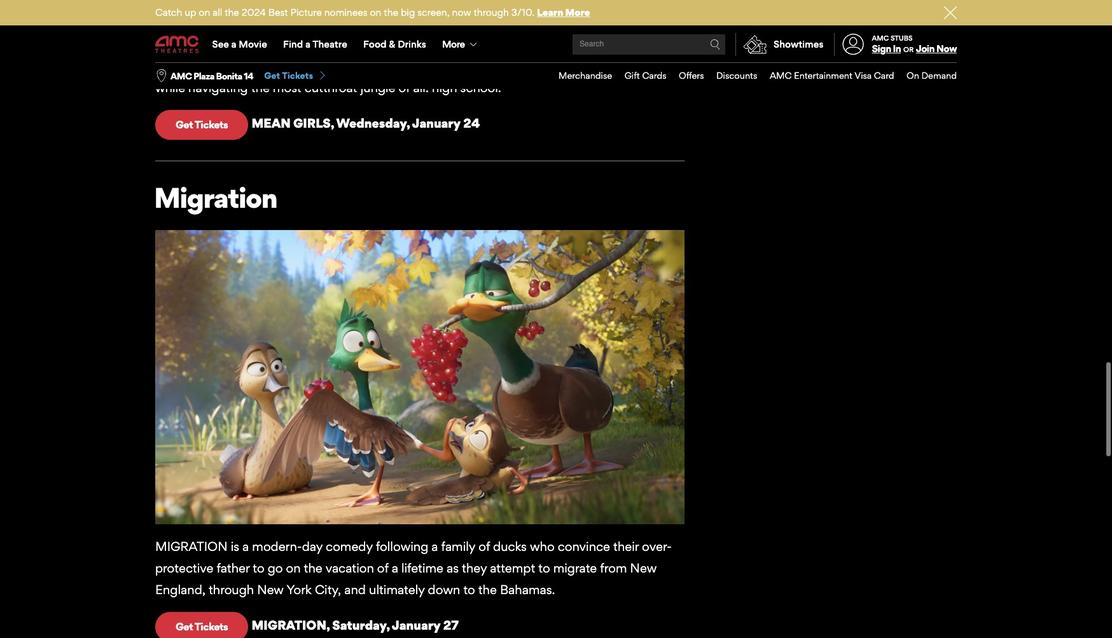 Task type: locate. For each thing, give the bounding box(es) containing it.
january left 24
[[412, 116, 461, 131]]

get tickets down find
[[264, 70, 313, 81]]

visa
[[855, 70, 872, 81]]

to left go
[[253, 561, 264, 576]]

a left family
[[432, 539, 438, 555]]

get for mean
[[176, 118, 193, 131]]

discounts link
[[704, 63, 757, 89]]

showtimes
[[774, 38, 824, 50]]

new down go
[[257, 583, 284, 598]]

1 horizontal spatial new
[[630, 561, 657, 576]]

1 horizontal spatial on
[[286, 561, 301, 576]]

0 horizontal spatial of
[[377, 561, 389, 576]]

get tickets link down england,
[[155, 613, 248, 639]]

1 vertical spatial get tickets
[[176, 118, 228, 131]]

find
[[283, 38, 303, 50]]

1 vertical spatial new
[[257, 583, 284, 598]]

on right go
[[286, 561, 301, 576]]

drinks
[[398, 38, 426, 50]]

2 vertical spatial get
[[176, 621, 193, 634]]

tickets for migration,
[[195, 621, 228, 634]]

through
[[474, 6, 509, 18], [209, 583, 254, 598]]

january left 27
[[392, 619, 441, 634]]

more down now
[[442, 38, 465, 50]]

food & drinks
[[363, 38, 426, 50]]

nominees
[[324, 6, 368, 18]]

amc down showtimes link
[[770, 70, 792, 81]]

more
[[565, 6, 590, 18], [442, 38, 465, 50]]

get tickets link
[[264, 70, 327, 82], [155, 110, 248, 140], [155, 613, 248, 639]]

lifetime
[[401, 561, 443, 576]]

amc up sign
[[872, 34, 889, 43]]

ducks
[[493, 539, 527, 555]]

get right 14
[[264, 70, 280, 81]]

through right now
[[474, 6, 509, 18]]

1 vertical spatial more
[[442, 38, 465, 50]]

a inside 'see a movie' link
[[231, 38, 236, 50]]

0 vertical spatial through
[[474, 6, 509, 18]]

attempt
[[490, 561, 535, 576]]

amc inside amc stubs sign in or join now
[[872, 34, 889, 43]]

the down day
[[304, 561, 322, 576]]

picture
[[290, 6, 322, 18]]

amc
[[872, 34, 889, 43], [770, 70, 792, 81], [171, 70, 192, 81]]

january
[[412, 116, 461, 131], [392, 619, 441, 634]]

0 horizontal spatial amc
[[171, 70, 192, 81]]

0 horizontal spatial through
[[209, 583, 254, 598]]

on demand
[[907, 70, 957, 81]]

1 vertical spatial get tickets link
[[155, 110, 248, 140]]

discounts
[[717, 70, 757, 81]]

big
[[401, 6, 415, 18]]

1 vertical spatial of
[[377, 561, 389, 576]]

2 vertical spatial tickets
[[195, 621, 228, 634]]

a right find
[[305, 38, 311, 50]]

tickets
[[282, 70, 313, 81], [195, 118, 228, 131], [195, 621, 228, 634]]

new down the over-
[[630, 561, 657, 576]]

migration is a modern-day comedy following a family of ducks who convince their over- protective father to go on the vacation of a lifetime as they attempt to migrate from new england, through new york city, and ultimately down to the bahamas.
[[155, 539, 672, 598]]

amc inside button
[[171, 70, 192, 81]]

screen,
[[418, 6, 450, 18]]

join now button
[[916, 43, 957, 55]]

food
[[363, 38, 387, 50]]

of up ultimately
[[377, 561, 389, 576]]

to
[[253, 561, 264, 576], [538, 561, 550, 576], [463, 583, 475, 598]]

tickets for mean
[[195, 118, 228, 131]]

a right is
[[242, 539, 249, 555]]

wednesday,
[[336, 116, 410, 131]]

join
[[916, 43, 935, 55]]

0 vertical spatial of
[[479, 539, 490, 555]]

see a movie
[[212, 38, 267, 50]]

14
[[244, 70, 253, 81]]

see
[[212, 38, 229, 50]]

2 vertical spatial get tickets link
[[155, 613, 248, 639]]

2 vertical spatial get tickets
[[176, 621, 228, 634]]

comedy
[[326, 539, 373, 555]]

amc entertainment visa card link
[[757, 63, 894, 89]]

0 vertical spatial menu
[[155, 27, 957, 62]]

tickets down find
[[282, 70, 313, 81]]

1 vertical spatial menu
[[546, 63, 957, 89]]

the left big on the left of the page
[[384, 6, 398, 18]]

mean
[[252, 116, 291, 131]]

0 vertical spatial get tickets link
[[264, 70, 327, 82]]

a right see
[[231, 38, 236, 50]]

a
[[231, 38, 236, 50], [305, 38, 311, 50], [242, 539, 249, 555], [432, 539, 438, 555], [392, 561, 398, 576]]

amc for sign
[[872, 34, 889, 43]]

get tickets for mean
[[176, 118, 228, 131]]

get tickets link for mean
[[155, 110, 248, 140]]

1 vertical spatial get
[[176, 118, 193, 131]]

father
[[217, 561, 250, 576]]

2024
[[242, 6, 266, 18]]

amc entertainment visa card
[[770, 70, 894, 81]]

bahamas.
[[500, 583, 555, 598]]

1 horizontal spatial amc
[[770, 70, 792, 81]]

york
[[287, 583, 312, 598]]

get down amc plaza bonita 14 button
[[176, 118, 193, 131]]

more right learn at the top of the page
[[565, 6, 590, 18]]

0 vertical spatial new
[[630, 561, 657, 576]]

day
[[302, 539, 323, 555]]

modern-
[[252, 539, 302, 555]]

following
[[376, 539, 428, 555]]

demand
[[922, 70, 957, 81]]

offers
[[679, 70, 704, 81]]

through down father
[[209, 583, 254, 598]]

sign in or join amc stubs element
[[834, 27, 957, 62]]

get tickets link down plaza
[[155, 110, 248, 140]]

entertainment
[[794, 70, 853, 81]]

tickets down amc plaza bonita 14 button
[[195, 118, 228, 131]]

get tickets link down find
[[264, 70, 327, 82]]

all
[[213, 6, 222, 18]]

to down who
[[538, 561, 550, 576]]

on
[[199, 6, 210, 18], [370, 6, 381, 18], [286, 561, 301, 576]]

1 vertical spatial through
[[209, 583, 254, 598]]

amc left plaza
[[171, 70, 192, 81]]

tickets down england,
[[195, 621, 228, 634]]

0 horizontal spatial new
[[257, 583, 284, 598]]

a inside find a theatre link
[[305, 38, 311, 50]]

get tickets down plaza
[[176, 118, 228, 131]]

0 vertical spatial get
[[264, 70, 280, 81]]

of up they at the bottom left of the page
[[479, 539, 490, 555]]

amc plaza bonita 14
[[171, 70, 253, 81]]

new
[[630, 561, 657, 576], [257, 583, 284, 598]]

get down england,
[[176, 621, 193, 634]]

the
[[225, 6, 239, 18], [384, 6, 398, 18], [304, 561, 322, 576], [478, 583, 497, 598]]

city,
[[315, 583, 341, 598]]

0 vertical spatial more
[[565, 6, 590, 18]]

get
[[264, 70, 280, 81], [176, 118, 193, 131], [176, 621, 193, 634]]

on
[[907, 70, 919, 81]]

1 vertical spatial january
[[392, 619, 441, 634]]

amc for visa
[[770, 70, 792, 81]]

0 horizontal spatial more
[[442, 38, 465, 50]]

on left all
[[199, 6, 210, 18]]

get tickets down england,
[[176, 621, 228, 634]]

on right nominees
[[370, 6, 381, 18]]

menu
[[155, 27, 957, 62], [546, 63, 957, 89]]

get tickets for migration,
[[176, 621, 228, 634]]

migration
[[154, 180, 277, 215]]

ultimately
[[369, 583, 425, 598]]

to down they at the bottom left of the page
[[463, 583, 475, 598]]

see a movie link
[[204, 27, 275, 62]]

menu down learn at the top of the page
[[155, 27, 957, 62]]

get tickets link for migration,
[[155, 613, 248, 639]]

migration,
[[252, 619, 330, 634]]

submit search icon image
[[710, 39, 720, 50]]

1 vertical spatial tickets
[[195, 118, 228, 131]]

2 horizontal spatial amc
[[872, 34, 889, 43]]

merchandise link
[[546, 63, 612, 89]]

menu down showtimes image
[[546, 63, 957, 89]]

1 horizontal spatial of
[[479, 539, 490, 555]]

amc logo image
[[155, 36, 200, 53], [155, 36, 200, 53]]

on inside migration is a modern-day comedy following a family of ducks who convince their over- protective father to go on the vacation of a lifetime as they attempt to migrate from new england, through new york city, and ultimately down to the bahamas.
[[286, 561, 301, 576]]

catch up on all the 2024 best picture nominees on the big screen, now through 3/10. learn more
[[155, 6, 590, 18]]

cards
[[642, 70, 667, 81]]



Task type: describe. For each thing, give the bounding box(es) containing it.
plaza
[[194, 70, 214, 81]]

learn
[[537, 6, 563, 18]]

protective
[[155, 561, 213, 576]]

amc stubs sign in or join now
[[872, 34, 957, 55]]

&
[[389, 38, 395, 50]]

3/10.
[[511, 6, 535, 18]]

gift
[[625, 70, 640, 81]]

27
[[443, 619, 459, 634]]

they
[[462, 561, 487, 576]]

migration, saturday, january 27
[[252, 619, 459, 634]]

or
[[903, 45, 914, 54]]

through inside migration is a modern-day comedy following a family of ducks who convince their over- protective father to go on the vacation of a lifetime as they attempt to migrate from new england, through new york city, and ultimately down to the bahamas.
[[209, 583, 254, 598]]

up
[[185, 6, 196, 18]]

family
[[441, 539, 475, 555]]

the down they at the bottom left of the page
[[478, 583, 497, 598]]

mean girls, wednesday, january 24
[[252, 116, 480, 131]]

sign
[[872, 43, 891, 55]]

gift cards
[[625, 70, 667, 81]]

more inside more button
[[442, 38, 465, 50]]

1 horizontal spatial to
[[463, 583, 475, 598]]

catch
[[155, 6, 182, 18]]

cookie consent banner dialog
[[0, 605, 1112, 639]]

2 horizontal spatial to
[[538, 561, 550, 576]]

now
[[452, 6, 471, 18]]

find a theatre link
[[275, 27, 355, 62]]

migrate
[[553, 561, 597, 576]]

find a theatre
[[283, 38, 347, 50]]

0 horizontal spatial on
[[199, 6, 210, 18]]

on demand link
[[894, 63, 957, 89]]

0 vertical spatial january
[[412, 116, 461, 131]]

saturday,
[[332, 619, 390, 634]]

and
[[344, 583, 366, 598]]

bonita
[[216, 70, 242, 81]]

menu containing more
[[155, 27, 957, 62]]

1 horizontal spatial through
[[474, 6, 509, 18]]

learn more link
[[537, 6, 590, 18]]

1 horizontal spatial more
[[565, 6, 590, 18]]

2 horizontal spatial on
[[370, 6, 381, 18]]

theatre
[[313, 38, 347, 50]]

down
[[428, 583, 460, 598]]

0 horizontal spatial to
[[253, 561, 264, 576]]

showtimes link
[[736, 33, 824, 56]]

user profile image
[[835, 34, 871, 55]]

get for migration,
[[176, 621, 193, 634]]

sign in button
[[872, 43, 901, 55]]

girls,
[[293, 116, 334, 131]]

gift cards link
[[612, 63, 667, 89]]

vacation
[[326, 561, 374, 576]]

amc plaza bonita 14 button
[[171, 70, 253, 82]]

in
[[893, 43, 901, 55]]

showtimes image
[[736, 33, 774, 56]]

as
[[447, 561, 459, 576]]

24
[[463, 116, 480, 131]]

stubs
[[891, 34, 913, 43]]

offers link
[[667, 63, 704, 89]]

more button
[[434, 27, 488, 62]]

menu containing merchandise
[[546, 63, 957, 89]]

0 vertical spatial get tickets
[[264, 70, 313, 81]]

go
[[268, 561, 283, 576]]

now
[[936, 43, 957, 55]]

movie
[[239, 38, 267, 50]]

england,
[[155, 583, 205, 598]]

search the AMC website text field
[[578, 40, 710, 49]]

from
[[600, 561, 627, 576]]

card
[[874, 70, 894, 81]]

a up ultimately
[[392, 561, 398, 576]]

convince
[[558, 539, 610, 555]]

who
[[530, 539, 555, 555]]

over-
[[642, 539, 672, 555]]

is
[[231, 539, 239, 555]]

best
[[268, 6, 288, 18]]

amc for bonita
[[171, 70, 192, 81]]

migration
[[155, 539, 228, 555]]

merchandise
[[559, 70, 612, 81]]

0 vertical spatial tickets
[[282, 70, 313, 81]]

the right all
[[225, 6, 239, 18]]

food & drinks link
[[355, 27, 434, 62]]

their
[[613, 539, 639, 555]]



Task type: vqa. For each thing, say whether or not it's contained in the screenshot.
rightmost "or"
no



